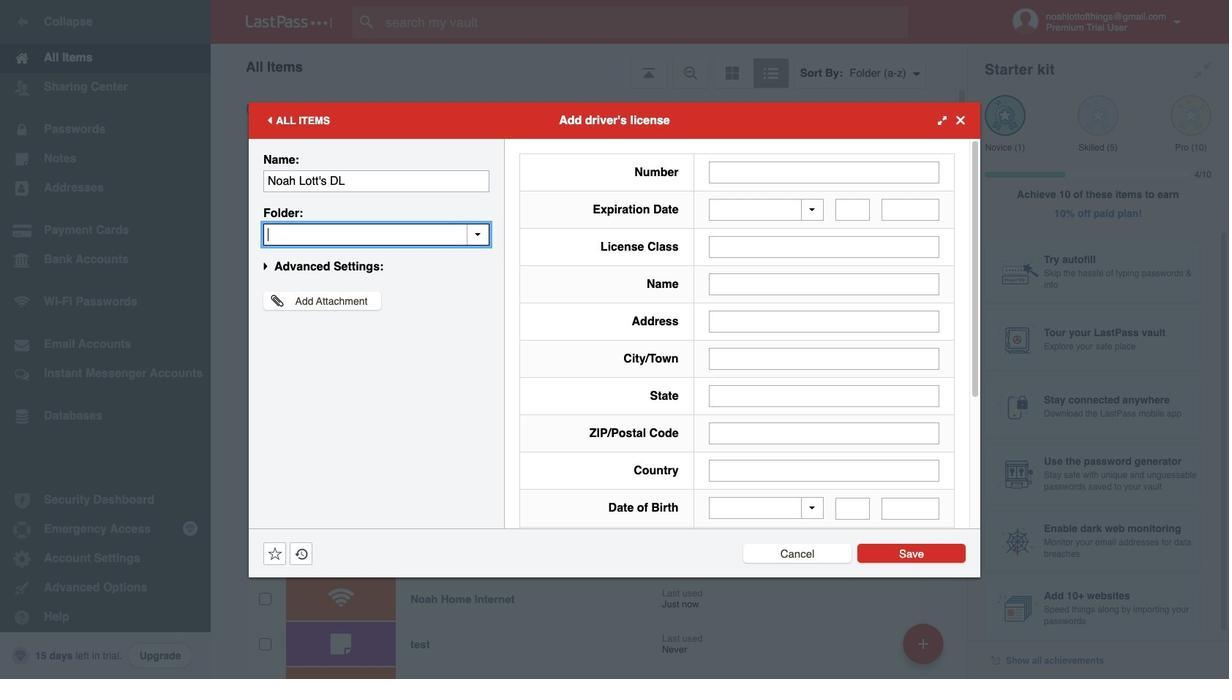 Task type: locate. For each thing, give the bounding box(es) containing it.
lastpass image
[[246, 15, 332, 29]]

None text field
[[709, 161, 939, 183], [836, 199, 870, 221], [882, 199, 939, 221], [263, 224, 490, 245], [709, 236, 939, 258], [709, 311, 939, 333], [709, 348, 939, 370], [709, 423, 939, 445], [709, 460, 939, 482], [836, 498, 870, 520], [882, 498, 939, 520], [709, 161, 939, 183], [836, 199, 870, 221], [882, 199, 939, 221], [263, 224, 490, 245], [709, 236, 939, 258], [709, 311, 939, 333], [709, 348, 939, 370], [709, 423, 939, 445], [709, 460, 939, 482], [836, 498, 870, 520], [882, 498, 939, 520]]

None text field
[[263, 170, 490, 192], [709, 274, 939, 296], [709, 386, 939, 408], [263, 170, 490, 192], [709, 274, 939, 296], [709, 386, 939, 408]]

search my vault text field
[[353, 6, 937, 38]]

dialog
[[249, 102, 980, 680]]



Task type: describe. For each thing, give the bounding box(es) containing it.
vault options navigation
[[211, 44, 967, 88]]

new item image
[[918, 639, 929, 649]]

new item navigation
[[898, 620, 953, 680]]

Search search field
[[353, 6, 937, 38]]

main navigation navigation
[[0, 0, 211, 680]]



